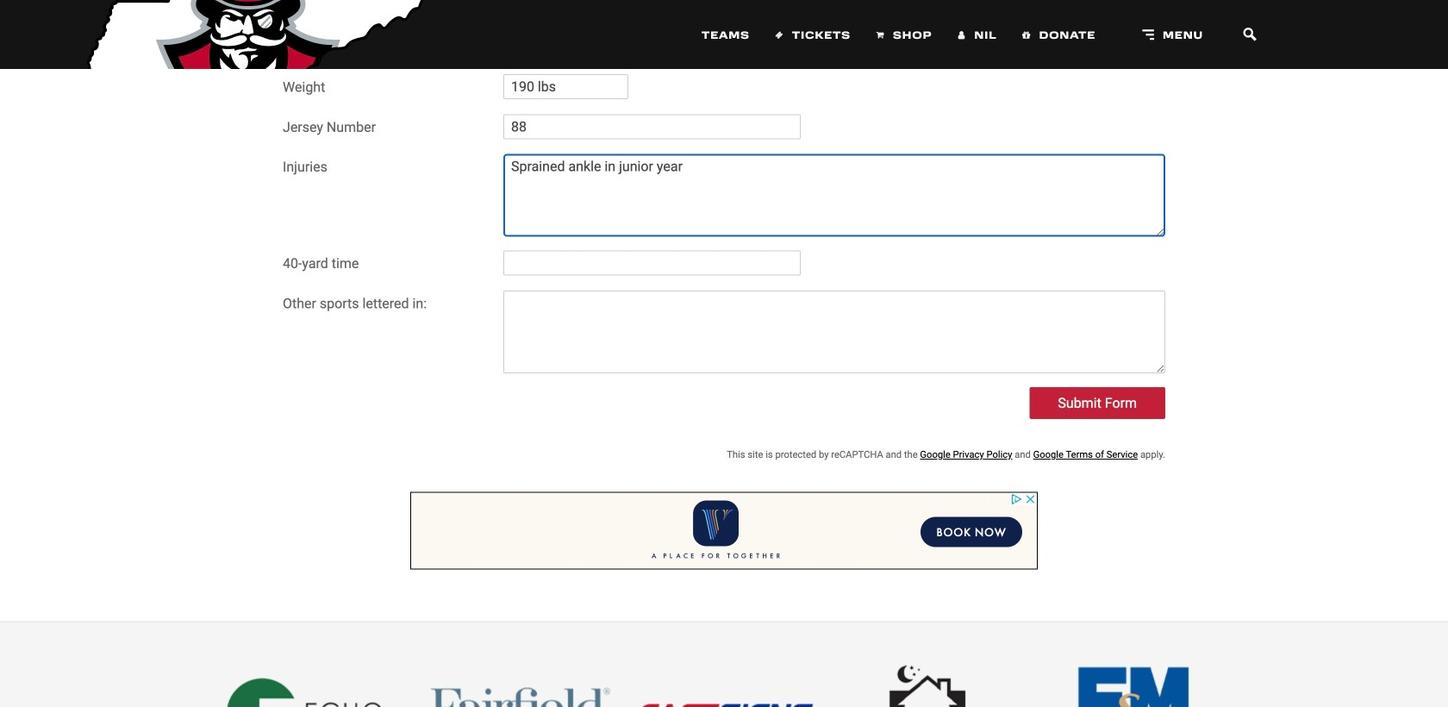 Task type: describe. For each thing, give the bounding box(es) containing it.
echopowerengine_rotator2022 image
[[224, 663, 408, 707]]

austin peay image
[[77, 0, 432, 78]]

fatshack2_rotator2022 image
[[837, 663, 1021, 707]]

fastsigns_rotator2022 image
[[633, 663, 817, 707]]



Task type: locate. For each thing, give the bounding box(es) containing it.
advertisement element
[[410, 492, 1038, 570]]

None text field
[[504, 0, 801, 19], [504, 34, 629, 59], [504, 114, 801, 139], [504, 154, 1166, 237], [504, 251, 801, 276], [504, 291, 1166, 373], [504, 0, 801, 19], [504, 34, 629, 59], [504, 114, 801, 139], [504, 154, 1166, 237], [504, 251, 801, 276], [504, 291, 1166, 373]]

fmbank_rotator2022 image
[[1042, 663, 1225, 707]]

None text field
[[504, 74, 629, 99]]

fairfield_rotator2022 image
[[429, 663, 612, 707]]

toggle search form image
[[1236, 24, 1265, 45]]

None search field
[[1224, 0, 1277, 69]]



